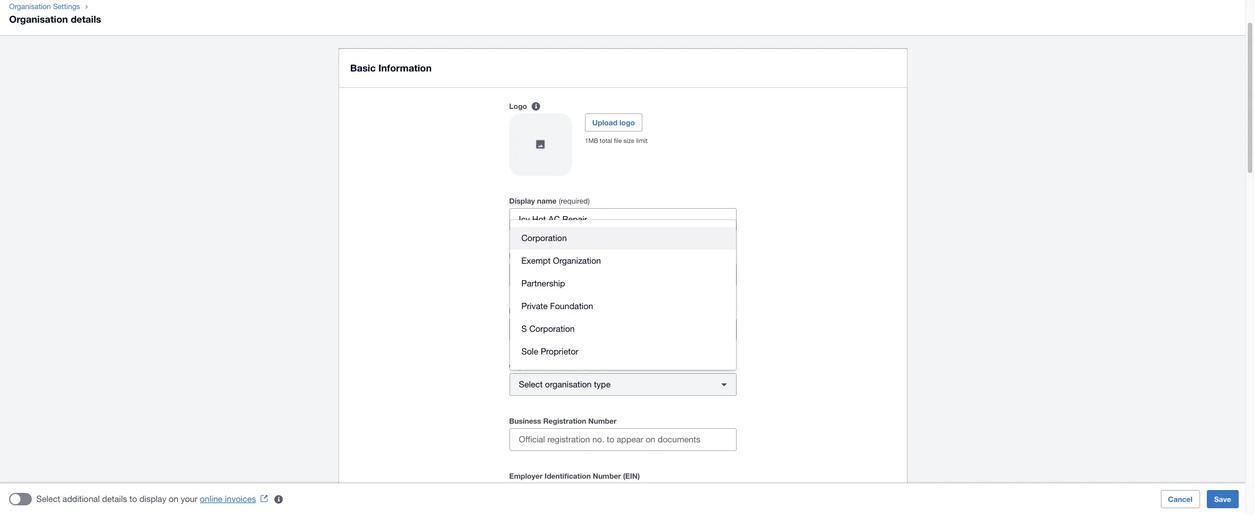 Task type: describe. For each thing, give the bounding box(es) containing it.
private foundation
[[521, 302, 593, 311]]

(required) for organisation type
[[574, 362, 605, 371]]

0 horizontal spatial details
[[71, 13, 101, 25]]

number for registration
[[588, 417, 617, 426]]

organisation settings
[[9, 2, 80, 11]]

select organisation type
[[519, 380, 611, 390]]

partnership
[[521, 279, 565, 289]]

organisation
[[545, 380, 592, 390]]

(required) for display name
[[559, 197, 590, 206]]

save button
[[1207, 491, 1239, 509]]

corporation button
[[510, 227, 736, 250]]

foundation
[[550, 302, 593, 311]]

save
[[1214, 495, 1231, 504]]

basic
[[350, 62, 376, 74]]

0 vertical spatial corporation
[[521, 233, 567, 243]]

1 horizontal spatial name
[[564, 252, 583, 261]]

proprietor
[[541, 347, 579, 357]]

private
[[521, 302, 548, 311]]

s corporation button
[[510, 318, 736, 341]]

group containing corporation
[[510, 220, 736, 370]]

(required) inside legal / trading name (required)
[[585, 252, 616, 261]]

display
[[509, 197, 535, 206]]

private foundation button
[[510, 295, 736, 318]]

0 vertical spatial type
[[556, 362, 572, 371]]

display
[[139, 495, 166, 504]]

type inside popup button
[[594, 380, 611, 390]]

basic information
[[350, 62, 432, 74]]

organisation details
[[9, 13, 101, 25]]

Official name to appear on documents text field
[[510, 264, 736, 286]]

2 vertical spatial organisation
[[509, 362, 554, 371]]

1 vertical spatial corporation
[[529, 324, 575, 334]]

online
[[200, 495, 223, 504]]

/
[[531, 252, 533, 261]]

Business Registration Number text field
[[510, 429, 736, 451]]

sole
[[521, 347, 538, 357]]

size
[[624, 137, 634, 144]]

exempt
[[521, 256, 551, 266]]

s
[[521, 324, 527, 334]]

legal
[[509, 252, 529, 261]]

1mb
[[585, 137, 598, 144]]

employer
[[509, 472, 543, 481]]

organisation's current logo image image
[[509, 114, 572, 176]]

business
[[509, 417, 541, 426]]

list box containing corporation
[[510, 220, 736, 370]]

logo
[[509, 102, 527, 111]]

select for select organisation type
[[519, 380, 543, 390]]

organisation for organisation details
[[9, 13, 68, 25]]

information
[[378, 62, 432, 74]]

exempt organization button
[[510, 250, 736, 273]]

settings
[[53, 2, 80, 11]]

identification
[[545, 472, 591, 481]]

trading
[[535, 252, 562, 261]]

select for select additional details to display on your online invoices
[[36, 495, 60, 504]]

more information about logo requirements image
[[525, 95, 548, 118]]

Employer Identification Number (EIN) text field
[[510, 485, 736, 506]]

total
[[600, 137, 612, 144]]



Task type: locate. For each thing, give the bounding box(es) containing it.
0 vertical spatial select
[[519, 380, 543, 390]]

select left additional
[[36, 495, 60, 504]]

select inside popup button
[[519, 380, 543, 390]]

upload
[[592, 118, 617, 127]]

group
[[510, 220, 736, 370]]

(required) up name as it appears in xero text box
[[559, 197, 590, 206]]

list box
[[510, 220, 736, 370]]

organisation for organisation settings
[[9, 2, 51, 11]]

registration
[[543, 417, 586, 426]]

details
[[71, 13, 101, 25], [102, 495, 127, 504]]

select
[[519, 380, 543, 390], [36, 495, 60, 504]]

1 horizontal spatial details
[[102, 495, 127, 504]]

0 vertical spatial details
[[71, 13, 101, 25]]

business registration number
[[509, 417, 617, 426]]

name right display
[[537, 197, 557, 206]]

1 vertical spatial details
[[102, 495, 127, 504]]

1 vertical spatial organisation
[[9, 13, 68, 25]]

display name (required)
[[509, 197, 590, 206]]

number left (ein)
[[593, 472, 621, 481]]

number up business registration number 'text box'
[[588, 417, 617, 426]]

corporation up sole proprietor
[[529, 324, 575, 334]]

file
[[614, 137, 622, 144]]

1 vertical spatial number
[[593, 472, 621, 481]]

sole proprietor button
[[510, 341, 736, 364]]

(required) inside display name (required)
[[559, 197, 590, 206]]

0 horizontal spatial select
[[36, 495, 60, 504]]

industry
[[509, 307, 538, 316]]

exempt organization
[[521, 256, 601, 266]]

type right organisation
[[594, 380, 611, 390]]

1 horizontal spatial type
[[594, 380, 611, 390]]

organisation up organisation details at left
[[9, 2, 51, 11]]

0 horizontal spatial type
[[556, 362, 572, 371]]

invoices
[[225, 495, 256, 504]]

name right trading
[[564, 252, 583, 261]]

additional information image
[[267, 488, 290, 511]]

organisation settings link
[[5, 1, 85, 12]]

(required) up organisation
[[574, 362, 605, 371]]

organisation down organisation settings link
[[9, 13, 68, 25]]

sole proprietor
[[521, 347, 579, 357]]

0 vertical spatial number
[[588, 417, 617, 426]]

1mb total file size limit
[[585, 137, 648, 144]]

1 vertical spatial (required)
[[585, 252, 616, 261]]

1 vertical spatial name
[[564, 252, 583, 261]]

type down proprietor
[[556, 362, 572, 371]]

additional
[[63, 495, 100, 504]]

online invoices link
[[200, 495, 272, 504]]

type
[[556, 362, 572, 371], [594, 380, 611, 390]]

(required) inside organisation type (required)
[[574, 362, 605, 371]]

0 vertical spatial name
[[537, 197, 557, 206]]

partnership button
[[510, 273, 736, 295]]

number
[[588, 417, 617, 426], [593, 472, 621, 481]]

your
[[181, 495, 197, 504]]

limit
[[636, 137, 648, 144]]

select organisation type button
[[509, 374, 736, 396]]

(ein)
[[623, 472, 640, 481]]

details down settings
[[71, 13, 101, 25]]

name
[[537, 197, 557, 206], [564, 252, 583, 261]]

(required) down corporation button
[[585, 252, 616, 261]]

select down organisation type (required)
[[519, 380, 543, 390]]

1 vertical spatial select
[[36, 495, 60, 504]]

0 vertical spatial (required)
[[559, 197, 590, 206]]

to
[[129, 495, 137, 504]]

2 vertical spatial (required)
[[574, 362, 605, 371]]

cancel button
[[1161, 491, 1200, 509]]

legal / trading name (required)
[[509, 252, 616, 261]]

corporation
[[521, 233, 567, 243], [529, 324, 575, 334]]

upload logo
[[592, 118, 635, 127]]

corporation up trading
[[521, 233, 567, 243]]

s corporation
[[521, 324, 575, 334]]

logo
[[620, 118, 635, 127]]

Name as it appears in Xero text field
[[510, 209, 736, 231]]

details left to
[[102, 495, 127, 504]]

organisation type (required)
[[509, 362, 605, 371]]

on
[[169, 495, 178, 504]]

(required)
[[559, 197, 590, 206], [585, 252, 616, 261], [574, 362, 605, 371]]

0 horizontal spatial name
[[537, 197, 557, 206]]

organization
[[553, 256, 601, 266]]

select additional details to display on your online invoices
[[36, 495, 256, 504]]

1 vertical spatial type
[[594, 380, 611, 390]]

upload logo button
[[585, 114, 642, 132]]

1 horizontal spatial select
[[519, 380, 543, 390]]

0 vertical spatial organisation
[[9, 2, 51, 11]]

employer identification number (ein)
[[509, 472, 640, 481]]

cancel
[[1168, 495, 1193, 504]]

organisation down sole
[[509, 362, 554, 371]]

organisation
[[9, 2, 51, 11], [9, 13, 68, 25], [509, 362, 554, 371]]

number for identification
[[593, 472, 621, 481]]



Task type: vqa. For each thing, say whether or not it's contained in the screenshot.
Display
yes



